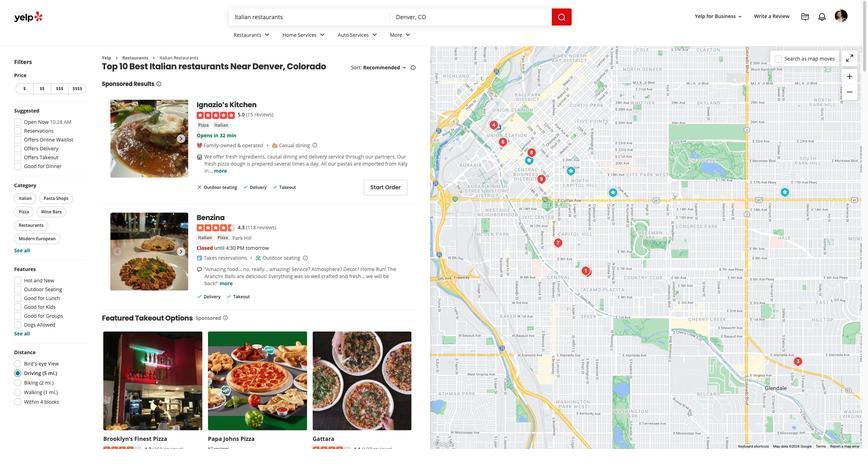 Task type: describe. For each thing, give the bounding box(es) containing it.
tavernetta image
[[487, 118, 501, 132]]

none field things to do, nail salons, plumbers
[[229, 8, 391, 25]]

slideshow element for 16 family owned v2 image
[[110, 100, 188, 178]]

things to do, nail salons, plumbers search field
[[229, 8, 391, 25]]

previous image
[[113, 247, 122, 256]]

1 24 chevron down v2 image from the left
[[263, 31, 271, 39]]

notifications image
[[818, 13, 827, 21]]

vanilla i. image
[[835, 10, 848, 22]]

16 checkmark v2 image
[[226, 294, 232, 299]]

0 horizontal spatial benzina image
[[110, 213, 188, 291]]

24 chevron down v2 image
[[370, 31, 379, 39]]

16 outdoor seating v2 image
[[256, 255, 261, 261]]

0 vertical spatial benzina image
[[778, 185, 792, 200]]

expand map image
[[846, 54, 854, 62]]

map region
[[430, 46, 862, 449]]

brooklyn's finest pizza image
[[522, 154, 537, 168]]

16 takes reservations v2 image
[[197, 255, 202, 261]]

none field address, neighborhood, city, state or zip
[[391, 8, 552, 25]]

slideshow element for '16 takes reservations v2' icon
[[110, 213, 188, 291]]

16 chevron down v2 image
[[402, 65, 407, 71]]

2 horizontal spatial 16 checkmark v2 image
[[272, 184, 278, 190]]

odyssey italian restaurant image
[[579, 264, 593, 278]]

2 24 chevron down v2 image from the left
[[318, 31, 327, 39]]

1 horizontal spatial 16 checkmark v2 image
[[243, 184, 249, 190]]

zoom out image
[[846, 88, 854, 96]]

16 close v2 image
[[197, 184, 202, 190]]

4.2 star rating image
[[103, 447, 142, 449]]

0 horizontal spatial 16 info v2 image
[[156, 81, 162, 87]]

5 star rating image
[[197, 112, 235, 119]]

16 chevron down v2 image
[[738, 14, 743, 19]]

16 chevron right v2 image
[[114, 55, 120, 61]]

previous image
[[113, 135, 122, 143]]

business categories element
[[228, 25, 848, 46]]

3 24 chevron down v2 image from the left
[[404, 31, 412, 39]]

address, neighborhood, city, state or zip search field
[[391, 8, 552, 25]]

next image for 16 family owned v2 image
[[177, 135, 185, 143]]



Task type: vqa. For each thing, say whether or not it's contained in the screenshot.
Cakes related to City Cakes link to the bottom
no



Task type: locate. For each thing, give the bounding box(es) containing it.
None field
[[229, 8, 391, 25], [391, 8, 552, 25]]

maggiano's little italy image
[[535, 172, 549, 187]]

16 chevron right v2 image
[[151, 55, 157, 61]]

google image
[[432, 440, 456, 449]]

benzina image
[[778, 185, 792, 200], [110, 213, 188, 291]]

24 chevron down v2 image
[[263, 31, 271, 39], [318, 31, 327, 39], [404, 31, 412, 39]]

1 slideshow element from the top
[[110, 100, 188, 178]]

16 family owned v2 image
[[197, 143, 202, 148]]

papa johns pizza image
[[606, 186, 620, 200]]

4.1 star rating image
[[313, 447, 351, 449]]

1 horizontal spatial 16 info v2 image
[[223, 315, 228, 321]]

option group
[[12, 349, 88, 408]]

0 vertical spatial 16 info v2 image
[[156, 81, 162, 87]]

difranco's image
[[551, 236, 566, 250]]

2 next image from the top
[[177, 247, 185, 256]]

16 checkmark v2 image
[[243, 184, 249, 190], [272, 184, 278, 190], [197, 294, 202, 299]]

ignazio's kitchen image
[[110, 100, 188, 178]]

1 horizontal spatial 24 chevron down v2 image
[[318, 31, 327, 39]]

1 vertical spatial slideshow element
[[110, 213, 188, 291]]

user actions element
[[690, 9, 858, 52]]

1 vertical spatial next image
[[177, 247, 185, 256]]

1 none field from the left
[[229, 8, 391, 25]]

2 slideshow element from the top
[[110, 213, 188, 291]]

slideshow element
[[110, 100, 188, 178], [110, 213, 188, 291]]

0 vertical spatial slideshow element
[[110, 100, 188, 178]]

angelo's taverna image
[[581, 265, 595, 280]]

1 next image from the top
[[177, 135, 185, 143]]

16 casual dining v2 image
[[272, 143, 278, 148]]

group
[[842, 69, 858, 100], [14, 72, 88, 96], [12, 107, 88, 172], [13, 182, 88, 254], [12, 266, 88, 337]]

0 vertical spatial next image
[[177, 135, 185, 143]]

2 none field from the left
[[391, 8, 552, 25]]

next image
[[177, 135, 185, 143], [177, 247, 185, 256]]

gattara image
[[564, 164, 578, 178]]

0 horizontal spatial 24 chevron down v2 image
[[263, 31, 271, 39]]

next image for '16 takes reservations v2' icon
[[177, 247, 185, 256]]

16 info v2 image down 16 chevron right v2 image at the left top
[[156, 81, 162, 87]]

0 horizontal spatial 16 checkmark v2 image
[[197, 294, 202, 299]]

2 horizontal spatial 24 chevron down v2 image
[[404, 31, 412, 39]]

None search field
[[229, 8, 572, 25]]

jovanina's broken italian image
[[496, 135, 510, 149]]

1 vertical spatial 16 info v2 image
[[223, 315, 228, 321]]

next image left 16 family owned v2 image
[[177, 135, 185, 143]]

search image
[[558, 13, 566, 22]]

16 info v2 image
[[156, 81, 162, 87], [223, 315, 228, 321]]

panzano image
[[525, 146, 539, 160]]

bella italia image
[[791, 355, 806, 369]]

4.3 star rating image
[[197, 224, 235, 232]]

16 speech v2 image
[[197, 267, 202, 273]]

1 vertical spatial benzina image
[[110, 213, 188, 291]]

16 info v2 image
[[411, 65, 416, 71]]

next image left '16 takes reservations v2' icon
[[177, 247, 185, 256]]

info icon image
[[312, 142, 318, 148], [312, 142, 318, 148], [303, 255, 308, 261], [303, 255, 308, 261]]

1 horizontal spatial benzina image
[[778, 185, 792, 200]]

projects image
[[801, 13, 810, 21]]

zoom in image
[[846, 72, 854, 81]]

16 bizhouse v2 image
[[197, 154, 202, 160]]

16 info v2 image down 16 checkmark v2 icon
[[223, 315, 228, 321]]



